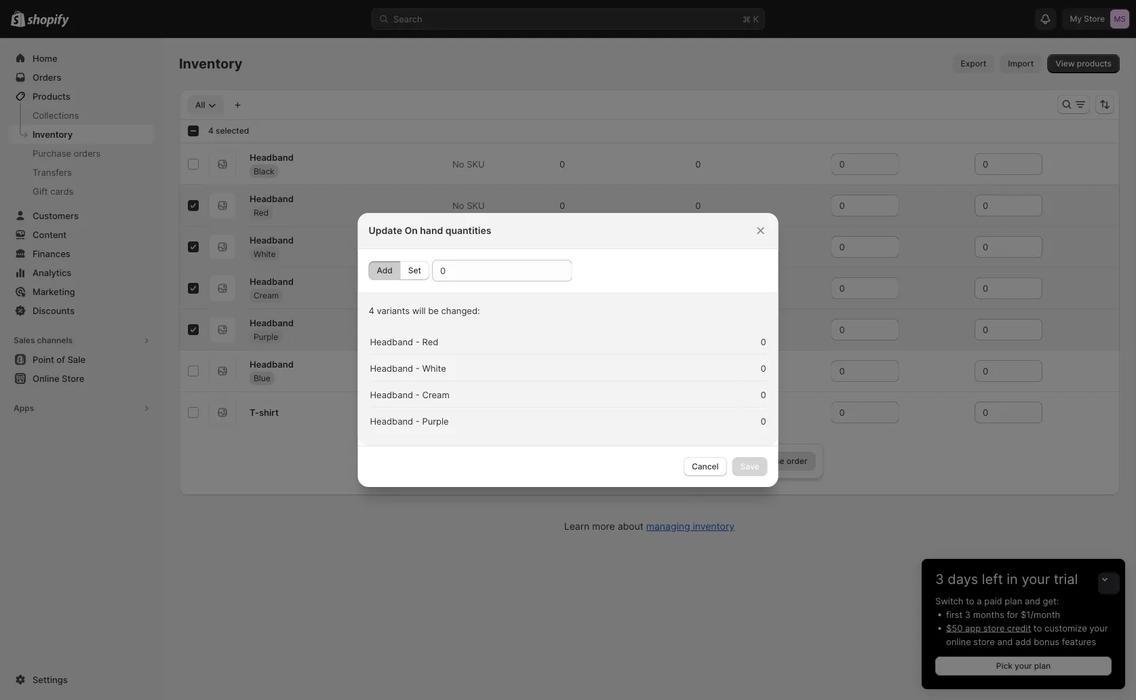Task type: locate. For each thing, give the bounding box(es) containing it.
channels
[[37, 335, 73, 345]]

1 no from the top
[[452, 159, 464, 169]]

headband down headband - cream
[[370, 416, 413, 426]]

add
[[377, 266, 393, 275]]

headband for headband purple
[[250, 317, 294, 328]]

1 horizontal spatial 3
[[965, 609, 971, 620]]

headband up black
[[250, 152, 294, 162]]

sku for headband white
[[467, 242, 485, 252]]

add
[[1016, 636, 1032, 647]]

2 0 from the top
[[761, 363, 766, 373]]

5 headband link from the top
[[250, 316, 294, 330]]

cream up headband - purple
[[422, 389, 450, 400]]

purple inside headband purple
[[254, 332, 278, 341]]

1 0 from the top
[[761, 336, 766, 347]]

headband - white
[[370, 363, 446, 373]]

store down months
[[984, 623, 1005, 633]]

cancel button
[[684, 457, 727, 476]]

1 vertical spatial store
[[974, 636, 995, 647]]

left
[[982, 571, 1003, 587]]

gift cards
[[33, 186, 73, 196]]

headband for headband cream
[[250, 276, 294, 286]]

add button
[[369, 261, 401, 280]]

4 - from the top
[[416, 416, 420, 426]]

headband link up cream link
[[250, 275, 294, 288]]

1 horizontal spatial and
[[1025, 596, 1041, 606]]

0 vertical spatial purple
[[254, 332, 278, 341]]

5 no sku from the top
[[452, 366, 485, 376]]

about
[[618, 521, 644, 532]]

headband for headband white
[[250, 235, 294, 245]]

cream
[[254, 290, 279, 300], [422, 389, 450, 400]]

app
[[965, 623, 981, 633]]

sku for headband blue
[[467, 366, 485, 376]]

headband link for headband blue
[[250, 357, 294, 371]]

headband link up purple link
[[250, 316, 294, 330]]

shirt
[[259, 407, 279, 418]]

inventory
[[179, 55, 243, 72], [33, 129, 73, 139]]

headband down "headband - red"
[[370, 363, 413, 373]]

no sku for headband blue
[[452, 366, 485, 376]]

headband red
[[250, 193, 294, 217]]

changed:
[[441, 305, 480, 316]]

learn
[[564, 521, 590, 532]]

no sku for headband black
[[452, 159, 485, 169]]

3 0 from the top
[[761, 389, 766, 400]]

1 vertical spatial to
[[1034, 623, 1042, 633]]

1 sku from the top
[[467, 159, 485, 169]]

3 no sku from the top
[[452, 242, 485, 252]]

a
[[977, 596, 982, 606]]

3 no from the top
[[452, 242, 464, 252]]

3 sku from the top
[[467, 242, 485, 252]]

0 horizontal spatial cream
[[254, 290, 279, 300]]

2 - from the top
[[416, 363, 420, 373]]

white
[[254, 249, 276, 259], [422, 363, 446, 373]]

6 headband link from the top
[[250, 357, 294, 371]]

- up headband - purple
[[416, 389, 420, 400]]

white up headband cream
[[254, 249, 276, 259]]

cream up headband purple
[[254, 290, 279, 300]]

managing inventory link
[[646, 521, 735, 532]]

sku for headband cream
[[467, 283, 485, 293]]

3 days left in your trial element
[[922, 594, 1125, 689]]

1 vertical spatial cream
[[422, 389, 450, 400]]

0 horizontal spatial inventory
[[33, 129, 73, 139]]

switch
[[936, 596, 964, 606]]

1 - from the top
[[416, 336, 420, 347]]

None number field
[[432, 260, 552, 282]]

0 vertical spatial red
[[254, 207, 269, 217]]

1 vertical spatial red
[[422, 336, 438, 347]]

t-shirt link
[[250, 406, 279, 419]]

and inside to customize your online store and add bonus features
[[998, 636, 1013, 647]]

0 horizontal spatial and
[[998, 636, 1013, 647]]

3 days left in your trial button
[[922, 559, 1125, 587]]

and up $1/month
[[1025, 596, 1041, 606]]

0 for purple
[[761, 416, 766, 426]]

headband cream
[[250, 276, 294, 300]]

0 horizontal spatial red
[[254, 207, 269, 217]]

2 no sku from the top
[[452, 200, 485, 211]]

black link
[[250, 164, 279, 178]]

store
[[984, 623, 1005, 633], [974, 636, 995, 647]]

2 headband link from the top
[[250, 192, 294, 205]]

purple up headband blue
[[254, 332, 278, 341]]

0 vertical spatial to
[[966, 596, 975, 606]]

red
[[254, 207, 269, 217], [422, 336, 438, 347]]

0 vertical spatial 3
[[936, 571, 944, 587]]

0 horizontal spatial purple
[[254, 332, 278, 341]]

your inside to customize your online store and add bonus features
[[1090, 623, 1108, 633]]

import button
[[1000, 54, 1042, 73]]

to
[[966, 596, 975, 606], [1034, 623, 1042, 633]]

0 vertical spatial plan
[[1005, 596, 1023, 606]]

inventory link
[[8, 125, 155, 144]]

to down $1/month
[[1034, 623, 1042, 633]]

headband down headband - white
[[370, 389, 413, 400]]

- down headband - cream
[[416, 416, 420, 426]]

update
[[369, 225, 402, 236]]

headband link
[[250, 150, 294, 164], [250, 192, 294, 205], [250, 233, 294, 247], [250, 275, 294, 288], [250, 316, 294, 330], [250, 357, 294, 371]]

red up headband white
[[254, 207, 269, 217]]

4 sku from the top
[[467, 283, 485, 293]]

3 - from the top
[[416, 389, 420, 400]]

1 vertical spatial white
[[422, 363, 446, 373]]

1 horizontal spatial inventory
[[179, 55, 243, 72]]

no sku
[[452, 159, 485, 169], [452, 200, 485, 211], [452, 242, 485, 252], [452, 283, 485, 293], [452, 366, 485, 376], [452, 407, 485, 418]]

headband purple
[[250, 317, 294, 341]]

managing
[[646, 521, 690, 532]]

and left add
[[998, 636, 1013, 647]]

0 horizontal spatial 3
[[936, 571, 944, 587]]

inventory
[[693, 521, 735, 532]]

black
[[254, 166, 275, 176]]

1 horizontal spatial white
[[422, 363, 446, 373]]

update on hand quantities dialog
[[0, 213, 1136, 487]]

your right pick
[[1015, 661, 1032, 671]]

$50
[[946, 623, 963, 633]]

cream link
[[250, 288, 283, 302]]

1 horizontal spatial plan
[[1034, 661, 1051, 671]]

1 headband link from the top
[[250, 150, 294, 164]]

purchase orders
[[33, 148, 101, 158]]

learn more about managing inventory
[[564, 521, 735, 532]]

1 vertical spatial inventory
[[33, 129, 73, 139]]

and for plan
[[1025, 596, 1041, 606]]

get:
[[1043, 596, 1059, 606]]

headband up blue
[[250, 359, 294, 369]]

3 right first
[[965, 609, 971, 620]]

sku for headband black
[[467, 159, 485, 169]]

headband up the white link
[[250, 235, 294, 245]]

your up features
[[1090, 623, 1108, 633]]

white up headband - cream
[[422, 363, 446, 373]]

settings
[[33, 674, 68, 685]]

3 headband link from the top
[[250, 233, 294, 247]]

headband for headband - cream
[[370, 389, 413, 400]]

2 sku from the top
[[467, 200, 485, 211]]

red down be
[[422, 336, 438, 347]]

no for headband blue
[[452, 366, 464, 376]]

- up headband - cream
[[416, 363, 420, 373]]

headband up red link
[[250, 193, 294, 204]]

3 left days
[[936, 571, 944, 587]]

- for red
[[416, 336, 420, 347]]

your right the in
[[1022, 571, 1050, 587]]

store inside to customize your online store and add bonus features
[[974, 636, 995, 647]]

⌘
[[743, 14, 751, 24]]

0 vertical spatial and
[[1025, 596, 1041, 606]]

3 days left in your trial
[[936, 571, 1078, 587]]

sku
[[467, 159, 485, 169], [467, 200, 485, 211], [467, 242, 485, 252], [467, 283, 485, 293], [467, 366, 485, 376], [467, 407, 485, 418]]

headband link up red link
[[250, 192, 294, 205]]

headband link up blue
[[250, 357, 294, 371]]

1 vertical spatial and
[[998, 636, 1013, 647]]

home link
[[8, 49, 155, 68]]

store down $50 app store credit
[[974, 636, 995, 647]]

0 horizontal spatial white
[[254, 249, 276, 259]]

4 no from the top
[[452, 283, 464, 293]]

0
[[761, 336, 766, 347], [761, 363, 766, 373], [761, 389, 766, 400], [761, 416, 766, 426]]

plan down the bonus
[[1034, 661, 1051, 671]]

0 for cream
[[761, 389, 766, 400]]

0 for white
[[761, 363, 766, 373]]

5 sku from the top
[[467, 366, 485, 376]]

no
[[452, 159, 464, 169], [452, 200, 464, 211], [452, 242, 464, 252], [452, 283, 464, 293], [452, 366, 464, 376], [452, 407, 464, 418]]

headband up headband - white
[[370, 336, 413, 347]]

0 vertical spatial white
[[254, 249, 276, 259]]

white link
[[250, 247, 280, 261]]

headband white
[[250, 235, 294, 259]]

export button
[[953, 54, 995, 73]]

search
[[393, 14, 422, 24]]

t-shirt
[[250, 407, 279, 418]]

1 vertical spatial purple
[[422, 416, 449, 426]]

1 horizontal spatial to
[[1034, 623, 1042, 633]]

0 vertical spatial your
[[1022, 571, 1050, 587]]

headband link up the white link
[[250, 233, 294, 247]]

no for headband red
[[452, 200, 464, 211]]

headband up purple link
[[250, 317, 294, 328]]

collections link
[[8, 106, 155, 125]]

no sku for headband cream
[[452, 283, 485, 293]]

will
[[412, 305, 426, 316]]

transfers link
[[8, 163, 155, 182]]

for
[[1007, 609, 1019, 620]]

1 horizontal spatial red
[[422, 336, 438, 347]]

set button
[[400, 261, 429, 280]]

1 horizontal spatial cream
[[422, 389, 450, 400]]

purple down headband - cream
[[422, 416, 449, 426]]

1 vertical spatial your
[[1090, 623, 1108, 633]]

plan up for on the bottom
[[1005, 596, 1023, 606]]

- up headband - white
[[416, 336, 420, 347]]

- for cream
[[416, 389, 420, 400]]

cancel
[[692, 462, 719, 471]]

headband for headband - purple
[[370, 416, 413, 426]]

6 no from the top
[[452, 407, 464, 418]]

headband up cream link
[[250, 276, 294, 286]]

headband link up black
[[250, 150, 294, 164]]

headband for headband red
[[250, 193, 294, 204]]

blue
[[254, 373, 270, 383]]

headband
[[250, 152, 294, 162], [250, 193, 294, 204], [250, 235, 294, 245], [250, 276, 294, 286], [250, 317, 294, 328], [370, 336, 413, 347], [250, 359, 294, 369], [370, 363, 413, 373], [370, 389, 413, 400], [370, 416, 413, 426]]

update on hand quantities
[[369, 225, 491, 236]]

1 horizontal spatial purple
[[422, 416, 449, 426]]

headband link for headband cream
[[250, 275, 294, 288]]

0 horizontal spatial plan
[[1005, 596, 1023, 606]]

0 vertical spatial cream
[[254, 290, 279, 300]]

4 0 from the top
[[761, 416, 766, 426]]

1 no sku from the top
[[452, 159, 485, 169]]

to left the a
[[966, 596, 975, 606]]

2 no from the top
[[452, 200, 464, 211]]

4 no sku from the top
[[452, 283, 485, 293]]

5 no from the top
[[452, 366, 464, 376]]

shopify image
[[27, 14, 69, 27]]

products link
[[8, 87, 155, 106]]

4 headband link from the top
[[250, 275, 294, 288]]

import
[[1008, 59, 1034, 69]]

headband link for headband white
[[250, 233, 294, 247]]



Task type: vqa. For each thing, say whether or not it's contained in the screenshot.
Blue
yes



Task type: describe. For each thing, give the bounding box(es) containing it.
no for headband white
[[452, 242, 464, 252]]

no for headband cream
[[452, 283, 464, 293]]

red inside headband red
[[254, 207, 269, 217]]

products
[[1077, 59, 1112, 69]]

white inside update on hand quantities dialog
[[422, 363, 446, 373]]

apps button
[[8, 399, 155, 418]]

headband for headband - white
[[370, 363, 413, 373]]

more
[[592, 521, 615, 532]]

pick
[[996, 661, 1013, 671]]

- for white
[[416, 363, 420, 373]]

no sku for headband red
[[452, 200, 485, 211]]

in
[[1007, 571, 1018, 587]]

on
[[405, 225, 418, 236]]

purchase
[[33, 148, 71, 158]]

t-
[[250, 407, 259, 418]]

red inside update on hand quantities dialog
[[422, 336, 438, 347]]

orders
[[74, 148, 101, 158]]

red link
[[250, 206, 273, 219]]

purple inside update on hand quantities dialog
[[422, 416, 449, 426]]

0 vertical spatial store
[[984, 623, 1005, 633]]

discounts
[[33, 305, 75, 316]]

credit
[[1007, 623, 1031, 633]]

none number field inside update on hand quantities dialog
[[432, 260, 552, 282]]

bonus
[[1034, 636, 1060, 647]]

view products
[[1056, 59, 1112, 69]]

headband black
[[250, 152, 294, 176]]

4 variants will be changed:
[[369, 305, 480, 316]]

apps
[[14, 403, 34, 413]]

6 sku from the top
[[467, 407, 485, 418]]

pick your plan link
[[936, 657, 1112, 676]]

0 vertical spatial inventory
[[179, 55, 243, 72]]

features
[[1062, 636, 1096, 647]]

headband - purple
[[370, 416, 449, 426]]

sales channels button
[[8, 331, 155, 350]]

6 no sku from the top
[[452, 407, 485, 418]]

your inside dropdown button
[[1022, 571, 1050, 587]]

headband for headband blue
[[250, 359, 294, 369]]

3 inside dropdown button
[[936, 571, 944, 587]]

gift cards link
[[8, 182, 155, 201]]

view products link
[[1048, 54, 1120, 73]]

view
[[1056, 59, 1075, 69]]

headband link for headband purple
[[250, 316, 294, 330]]

transfers
[[33, 167, 72, 177]]

settings link
[[8, 670, 155, 689]]

to customize your online store and add bonus features
[[946, 623, 1108, 647]]

white inside headband white
[[254, 249, 276, 259]]

$50 app store credit
[[946, 623, 1031, 633]]

first
[[946, 609, 963, 620]]

be
[[428, 305, 439, 316]]

collections
[[33, 110, 79, 120]]

0 horizontal spatial to
[[966, 596, 975, 606]]

headband for headband black
[[250, 152, 294, 162]]

4
[[369, 305, 374, 316]]

headband for headband - red
[[370, 336, 413, 347]]

export
[[961, 59, 987, 69]]

pick your plan
[[996, 661, 1051, 671]]

first 3 months for $1/month
[[946, 609, 1061, 620]]

switch to a paid plan and get:
[[936, 596, 1059, 606]]

cream inside update on hand quantities dialog
[[422, 389, 450, 400]]

2 vertical spatial your
[[1015, 661, 1032, 671]]

0 for red
[[761, 336, 766, 347]]

⌘ k
[[743, 14, 759, 24]]

$50 app store credit link
[[946, 623, 1031, 633]]

days
[[948, 571, 978, 587]]

headband - cream
[[370, 389, 450, 400]]

headband - red
[[370, 336, 438, 347]]

blue link
[[250, 371, 274, 385]]

online
[[946, 636, 971, 647]]

headband link for headband black
[[250, 150, 294, 164]]

variants
[[377, 305, 410, 316]]

and for store
[[998, 636, 1013, 647]]

customize
[[1045, 623, 1087, 633]]

headband link for headband red
[[250, 192, 294, 205]]

1 vertical spatial 3
[[965, 609, 971, 620]]

home
[[33, 53, 57, 63]]

hand
[[420, 225, 443, 236]]

quantities
[[446, 225, 491, 236]]

1 vertical spatial plan
[[1034, 661, 1051, 671]]

months
[[973, 609, 1005, 620]]

cards
[[50, 186, 73, 196]]

headband blue
[[250, 359, 294, 383]]

sku for headband red
[[467, 200, 485, 211]]

products
[[33, 91, 70, 101]]

set
[[408, 266, 421, 275]]

paid
[[985, 596, 1002, 606]]

no for headband black
[[452, 159, 464, 169]]

purple link
[[250, 330, 282, 343]]

discounts link
[[8, 301, 155, 320]]

no sku for headband white
[[452, 242, 485, 252]]

to inside to customize your online store and add bonus features
[[1034, 623, 1042, 633]]

cream inside headband cream
[[254, 290, 279, 300]]

- for purple
[[416, 416, 420, 426]]

sales
[[14, 335, 35, 345]]

sales channels
[[14, 335, 73, 345]]



